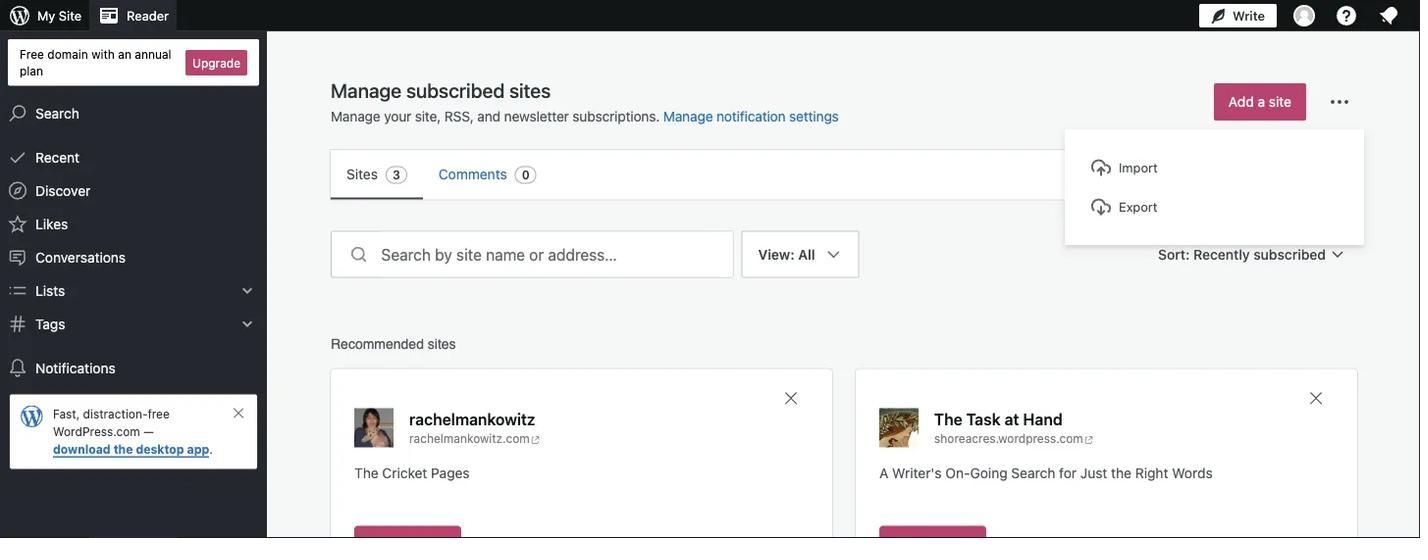 Task type: locate. For each thing, give the bounding box(es) containing it.
1 vertical spatial the
[[354, 465, 379, 482]]

upgrade
[[193, 56, 241, 70]]

view:
[[758, 246, 795, 263]]

newsletter
[[504, 108, 569, 125]]

import button
[[1086, 150, 1344, 186]]

discover
[[35, 183, 91, 199]]

likes
[[35, 216, 68, 232]]

0 vertical spatial the
[[935, 410, 963, 429]]

cricket
[[382, 465, 427, 482]]

subscriptions.
[[573, 108, 660, 125]]

Search search field
[[381, 232, 733, 277]]

the down wordpress.com at left
[[114, 443, 133, 457]]

subscribed sites
[[406, 79, 551, 102]]

export
[[1119, 200, 1158, 215]]

recommended
[[331, 336, 424, 352]]

at
[[1005, 410, 1020, 429]]

comments
[[439, 166, 507, 183]]

menu inside manage subscribed sites main content
[[331, 150, 1358, 200]]

the
[[114, 443, 133, 457], [1111, 465, 1132, 482]]

—
[[143, 426, 154, 439]]

None search field
[[331, 231, 734, 278]]

1 vertical spatial search
[[1012, 465, 1056, 482]]

search left for
[[1012, 465, 1056, 482]]

keyboard_arrow_down image
[[238, 281, 257, 301]]

0 vertical spatial search
[[35, 105, 79, 121]]

an
[[118, 47, 131, 61]]

add a site
[[1229, 94, 1292, 110]]

the left 'cricket'
[[354, 465, 379, 482]]

and
[[477, 108, 501, 125]]

your
[[384, 108, 411, 125]]

wordpress.com
[[53, 426, 140, 439]]

my site link
[[0, 0, 89, 31]]

manage up your
[[331, 79, 402, 102]]

free domain with an annual plan
[[20, 47, 171, 77]]

on-
[[946, 465, 970, 482]]

.
[[209, 443, 213, 457]]

manage your notifications image
[[1377, 4, 1401, 27]]

0 horizontal spatial the
[[114, 443, 133, 457]]

sites
[[347, 166, 378, 183]]

my
[[37, 8, 55, 23]]

desktop
[[136, 443, 184, 457]]

0 horizontal spatial the
[[354, 465, 379, 482]]

manage
[[331, 79, 402, 102], [331, 108, 380, 125], [663, 108, 713, 125]]

a
[[1258, 94, 1265, 110]]

task
[[967, 410, 1001, 429]]

recent
[[35, 149, 80, 166]]

distraction-
[[83, 408, 148, 422]]

conversations
[[35, 249, 126, 266]]

notification settings
[[717, 108, 839, 125]]

sites
[[428, 336, 456, 352]]

dismiss image
[[231, 406, 246, 422]]

1 horizontal spatial the
[[1111, 465, 1132, 482]]

the left task
[[935, 410, 963, 429]]

lists link
[[0, 274, 267, 308]]

the
[[935, 410, 963, 429], [354, 465, 379, 482]]

shoreacres.wordpress.com
[[935, 432, 1084, 446]]

with
[[92, 47, 115, 61]]

1 vertical spatial the
[[1111, 465, 1132, 482]]

0 vertical spatial the
[[114, 443, 133, 457]]

none search field inside manage subscribed sites main content
[[331, 231, 734, 278]]

recommended sites
[[331, 336, 456, 352]]

1 horizontal spatial the
[[935, 410, 963, 429]]

0 horizontal spatial search
[[35, 105, 79, 121]]

pages
[[431, 465, 470, 482]]

sort: recently subscribed
[[1158, 246, 1326, 263]]

1 horizontal spatial search
[[1012, 465, 1056, 482]]

search
[[35, 105, 79, 121], [1012, 465, 1056, 482]]

a
[[880, 465, 889, 482]]

writer's
[[892, 465, 942, 482]]

menu
[[331, 150, 1358, 200]]

plan
[[20, 64, 43, 77]]

rachelmankowitz.com link
[[409, 430, 571, 448]]

the cricket pages
[[354, 465, 470, 482]]

domain
[[47, 47, 88, 61]]

view: all button
[[742, 231, 860, 435]]

shoreacres.wordpress.com link
[[935, 430, 1098, 448]]

the right just
[[1111, 465, 1132, 482]]

notifications link
[[0, 352, 267, 385]]

sort: recently subscribed button
[[1151, 237, 1358, 272]]

export button
[[1086, 189, 1344, 225]]

import
[[1119, 161, 1158, 175]]

likes link
[[0, 208, 267, 241]]

search link
[[0, 97, 267, 130]]

search up recent
[[35, 105, 79, 121]]

rss,
[[445, 108, 474, 125]]

all
[[798, 246, 815, 263]]

menu containing sites
[[331, 150, 1358, 200]]



Task type: vqa. For each thing, say whether or not it's contained in the screenshot.
bottommost Search
yes



Task type: describe. For each thing, give the bounding box(es) containing it.
subscribed
[[1254, 246, 1326, 263]]

the inside manage subscribed sites main content
[[1111, 465, 1132, 482]]

app
[[187, 443, 209, 457]]

my profile image
[[1294, 5, 1315, 27]]

fast,
[[53, 408, 80, 422]]

more image
[[1328, 90, 1352, 114]]

manage subscribed sites main content
[[299, 78, 1389, 539]]

download
[[53, 443, 110, 457]]

discover link
[[0, 174, 267, 208]]

the for the cricket pages
[[354, 465, 379, 482]]

free
[[148, 408, 170, 422]]

3
[[393, 168, 400, 182]]

manage left your
[[331, 108, 380, 125]]

for
[[1059, 465, 1077, 482]]

upgrade button
[[186, 50, 247, 75]]

rachelmankowitz link
[[409, 409, 536, 430]]

fast, distraction-free wordpress.com — download the desktop app .
[[53, 408, 213, 457]]

hand
[[1023, 410, 1063, 429]]

manage right subscriptions.
[[663, 108, 713, 125]]

going
[[970, 465, 1008, 482]]

site
[[59, 8, 82, 23]]

keyboard_arrow_down image
[[238, 315, 257, 334]]

the for the task at hand
[[935, 410, 963, 429]]

manage notification settings link
[[663, 108, 839, 125]]

site
[[1269, 94, 1292, 110]]

0
[[522, 168, 530, 182]]

reader link
[[89, 0, 177, 31]]

free
[[20, 47, 44, 61]]

the inside fast, distraction-free wordpress.com — download the desktop app .
[[114, 443, 133, 457]]

write
[[1233, 8, 1265, 23]]

the task at hand
[[935, 410, 1063, 429]]

site,
[[415, 108, 441, 125]]

a writer's on-going search for just the right words
[[880, 465, 1213, 482]]

add
[[1229, 94, 1254, 110]]

right
[[1136, 465, 1169, 482]]

rachelmankowitz
[[409, 410, 536, 429]]

view: all
[[758, 246, 815, 263]]

recent link
[[0, 141, 267, 174]]

rachelmankowitz.com
[[409, 432, 530, 446]]

sort:
[[1158, 246, 1190, 263]]

conversations link
[[0, 241, 267, 274]]

annual
[[135, 47, 171, 61]]

write link
[[1200, 0, 1277, 31]]

words
[[1172, 465, 1213, 482]]

search inside manage subscribed sites main content
[[1012, 465, 1056, 482]]

tags
[[35, 316, 65, 332]]

just
[[1081, 465, 1108, 482]]

dismiss this recommendation image
[[781, 389, 801, 409]]

the task at hand link
[[935, 409, 1063, 430]]

add a site button
[[1214, 83, 1307, 121]]

dismiss this recommendation image
[[1307, 389, 1326, 409]]

manage subscribed sites manage your site, rss, and newsletter subscriptions. manage notification settings
[[331, 79, 839, 125]]

notifications
[[35, 360, 115, 377]]

recently
[[1194, 246, 1250, 263]]

search inside "link"
[[35, 105, 79, 121]]

help image
[[1335, 4, 1359, 27]]

reader
[[127, 8, 169, 23]]

lists
[[35, 283, 65, 299]]

my site
[[37, 8, 82, 23]]

tags link
[[0, 308, 267, 341]]



